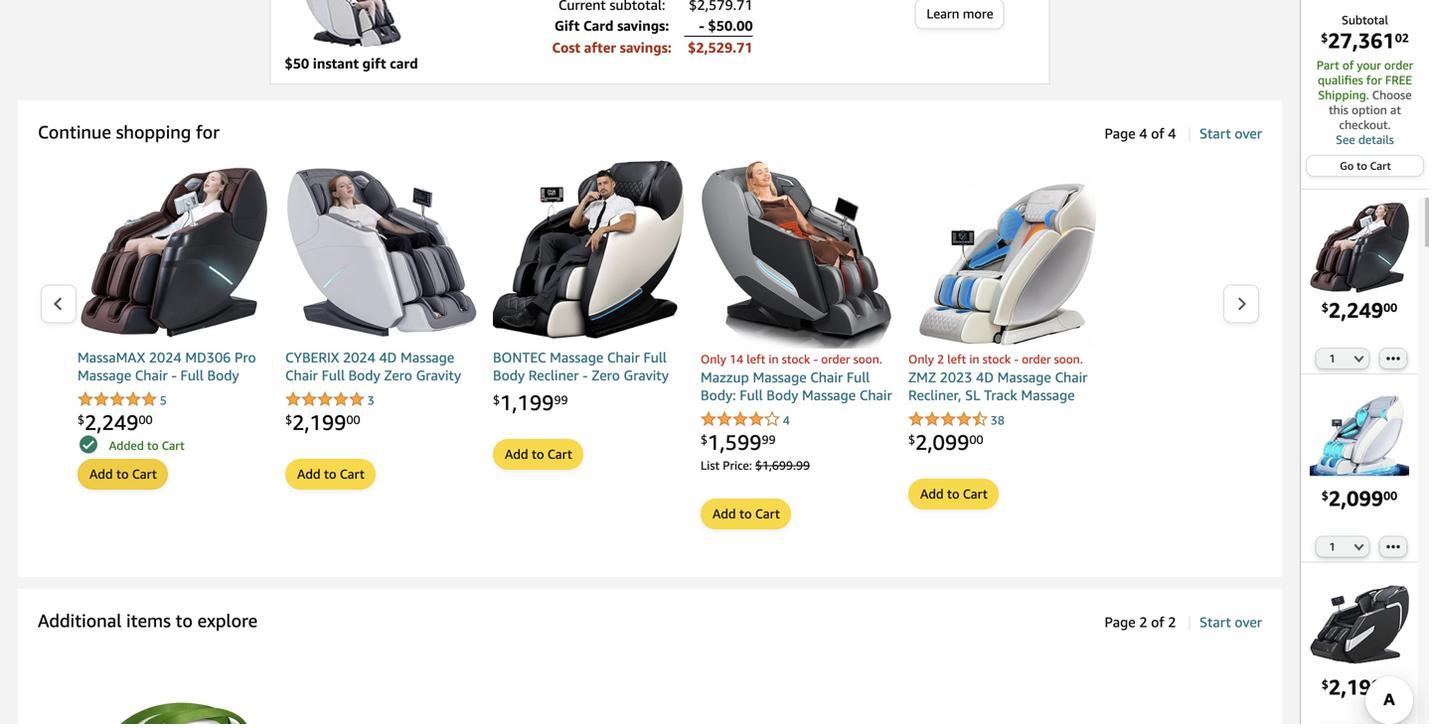 Task type: locate. For each thing, give the bounding box(es) containing it.
cart down added to cart
[[132, 467, 157, 482]]

start over for additional items to explore
[[1200, 614, 1263, 631]]

start right page 4 of 4
[[1200, 125, 1231, 142]]

shiatsu inside cyberix 2024 4d massage chair full body zero gravity sl track shiatsu airbag massage recliner 15 auto programs+5 massage techniques,yoga stretch, waist heat & ai control a306pro (white)
[[341, 386, 388, 402]]

1 vertical spatial savings:
[[620, 39, 672, 56]]

4d inside cyberix 2024 4d massage chair full body zero gravity sl track shiatsu airbag massage recliner 15 auto programs+5 massage techniques,yoga stretch, waist heat & ai control a306pro (white)
[[379, 349, 397, 366]]

1 vertical spatial 1
[[1330, 541, 1336, 554]]

1 vertical spatial (white)
[[344, 476, 390, 492]]

0 horizontal spatial 2024
[[149, 349, 182, 366]]

full inside only 2 left in stock - order soon. zmz 2023 4d massage chair recliner, sl track massage chairs zero gravity full body with airbags, foot rollers, waist and calf heat, body scan, shortcut key, bluetooth, shiatsu recliner (gray)
[[1032, 405, 1055, 422]]

1 horizontal spatial only
[[909, 352, 934, 366]]

stock
[[782, 352, 810, 366], [983, 352, 1011, 366]]

rollers, up heat,
[[1027, 424, 1073, 440]]

start over link right page 4 of 4
[[1200, 125, 1263, 142]]

full up heat,
[[1032, 405, 1055, 422]]

$50
[[285, 55, 309, 72]]

rollers, inside only 2 left in stock - order soon. zmz 2023 4d massage chair recliner, sl track massage chairs zero gravity full body with airbags, foot rollers, waist and calf heat, body scan, shortcut key, bluetooth, shiatsu recliner (gray)
[[1027, 424, 1073, 440]]

zero inside only 2 left in stock - order soon. zmz 2023 4d massage chair recliner, sl track massage chairs zero gravity full body with airbags, foot rollers, waist and calf heat, body scan, shortcut key, bluetooth, shiatsu recliner (gray)
[[951, 405, 979, 422]]

1 horizontal spatial $ 2,199 00
[[1322, 675, 1398, 700]]

zero left 38
[[951, 405, 979, 422]]

0 horizontal spatial $ 2,249 00
[[78, 410, 153, 435]]

0 horizontal spatial (white)
[[344, 476, 390, 492]]

1 horizontal spatial airbags,
[[940, 424, 991, 440]]

$50.00
[[708, 17, 753, 34]]

(white) down the &
[[344, 476, 390, 492]]

savings: up cost after savings:
[[617, 17, 669, 34]]

choose
[[1373, 88, 1412, 102]]

0 horizontal spatial airbags,
[[128, 422, 178, 438]]

savings:
[[617, 17, 669, 34], [620, 39, 672, 56]]

waist inside only 2 left in stock - order soon. zmz 2023 4d massage chair recliner, sl track massage chairs zero gravity full body with airbags, foot rollers, waist and calf heat, body scan, shortcut key, bluetooth, shiatsu recliner (gray)
[[909, 442, 943, 458]]

stock inside only 2 left in stock - order soon. zmz 2023 4d massage chair recliner, sl track massage chairs zero gravity full body with airbags, foot rollers, waist and calf heat, body scan, shortcut key, bluetooth, shiatsu recliner (gray)
[[983, 352, 1011, 366]]

1 1 from the top
[[1330, 352, 1336, 365]]

with
[[147, 386, 175, 402], [493, 386, 521, 402], [701, 405, 729, 422], [909, 424, 936, 440]]

2 1 from the top
[[1330, 541, 1336, 554]]

gravity inside cyberix 2024 4d massage chair full body zero gravity sl track shiatsu airbag massage recliner 15 auto programs+5 massage techniques,yoga stretch, waist heat & ai control a306pro (white)
[[416, 368, 461, 384]]

38
[[991, 413, 1005, 427]]

2 page from the top
[[1105, 614, 1136, 631]]

1 vertical spatial page
[[1105, 614, 1136, 631]]

gravity up list price: $1,699.99
[[733, 442, 778, 458]]

qualifies
[[1318, 73, 1364, 87]]

0 horizontal spatial shiatsu
[[341, 386, 388, 402]]

only up zmz
[[909, 352, 934, 366]]

00 down 38 link at the right of page
[[970, 433, 984, 447]]

airbags, inside only 2 left in stock - order soon. zmz 2023 4d massage chair recliner, sl track massage chairs zero gravity full body with airbags, foot rollers, waist and calf heat, body scan, shortcut key, bluetooth, shiatsu recliner (gray)
[[940, 424, 991, 440]]

massage up relaxation
[[78, 368, 131, 384]]

0 vertical spatial over
[[1235, 125, 1263, 142]]

in inside only 14 left in stock - order soon. mazzup massage chair full body: full body massage chair with wireless charging, bluetooth, airbag, foot roller, zero gravity sl track 3d massage chair mu411 (grey)
[[769, 352, 779, 366]]

1 vertical spatial and
[[947, 442, 971, 458]]

gravity,
[[110, 404, 158, 420]]

bontec massage chair full body recliner - zero gravity with heat and shiatsu foot massage office chair lcd touch screen displ image
[[493, 156, 686, 349]]

chair
[[607, 349, 640, 366], [135, 368, 168, 384], [285, 368, 318, 384], [810, 369, 843, 386], [1055, 369, 1088, 386], [860, 387, 892, 404], [592, 404, 625, 420], [758, 460, 791, 476]]

1 page from the top
[[1105, 125, 1136, 142]]

2 inside only 2 left in stock - order soon. zmz 2023 4d massage chair recliner, sl track massage chairs zero gravity full body with airbags, foot rollers, waist and calf heat, body scan, shortcut key, bluetooth, shiatsu recliner (gray)
[[937, 352, 944, 366]]

1 horizontal spatial 2,249
[[1329, 298, 1384, 322]]

2,099 down 38 link at the right of page
[[916, 430, 970, 455]]

1 soon. from the left
[[854, 352, 883, 366]]

waist
[[909, 442, 943, 458], [285, 458, 320, 474]]

4 inside "link"
[[783, 413, 790, 427]]

0 horizontal spatial bluetooth,
[[701, 424, 767, 440]]

&
[[357, 458, 368, 474]]

2 horizontal spatial track
[[984, 387, 1018, 404]]

2 left from the left
[[948, 352, 967, 366]]

2,099 up dropdown icon
[[1329, 486, 1384, 511]]

2 start from the top
[[1200, 614, 1231, 631]]

with down body:
[[701, 405, 729, 422]]

full up wireless
[[740, 387, 763, 404]]

shiatsu inside only 2 left in stock - order soon. zmz 2023 4d massage chair recliner, sl track massage chairs zero gravity full body with airbags, foot rollers, waist and calf heat, body scan, shortcut key, bluetooth, shiatsu recliner (gray)
[[909, 478, 955, 494]]

4d inside only 2 left in stock - order soon. zmz 2023 4d massage chair recliner, sl track massage chairs zero gravity full body with airbags, foot rollers, waist and calf heat, body scan, shortcut key, bluetooth, shiatsu recliner (gray)
[[976, 369, 994, 386]]

00 down kollecktiv 4d massage chair full body zero gravity thai stretching with 57&#39;&#39; dual-core sl track, 12 auto massage mode, body scaning, ai voice &amp; 14&#39;&#39; hd control, built-in heat, shortcut key, bluetooth image
[[1384, 678, 1398, 692]]

1 start from the top
[[1200, 125, 1231, 142]]

of inside part of your order qualifies for free shipping.
[[1343, 58, 1354, 72]]

savings: for cost after savings:
[[620, 39, 672, 56]]

2 only from the left
[[909, 352, 934, 366]]

0 horizontal spatial 2,249
[[85, 410, 139, 435]]

auto
[[417, 404, 447, 420]]

savings: down gift card savings:
[[620, 39, 672, 56]]

shipping.
[[1319, 88, 1370, 102]]

0 horizontal spatial recliner
[[343, 404, 393, 420]]

1 vertical spatial $ 2,249 00
[[78, 410, 153, 435]]

shiatsu
[[341, 386, 388, 402], [586, 386, 632, 402], [909, 478, 955, 494]]

0 vertical spatial of
[[1343, 58, 1354, 72]]

order for mazzup massage chair full body: full body massage chair with wireless charging, bluetooth, airbag, foot roller, zero gravity sl track 3d massage chair mu411 (grey)
[[821, 352, 850, 366]]

$ 1,199 99
[[493, 390, 568, 415]]

start over link for continue shopping for
[[1200, 125, 1263, 142]]

order inside only 2 left in stock - order soon. zmz 2023 4d massage chair recliner, sl track massage chairs zero gravity full body with airbags, foot rollers, waist and calf heat, body scan, shortcut key, bluetooth, shiatsu recliner (gray)
[[1022, 352, 1051, 366]]

left inside only 14 left in stock - order soon. mazzup massage chair full body: full body massage chair with wireless charging, bluetooth, airbag, foot roller, zero gravity sl track 3d massage chair mu411 (grey)
[[747, 352, 766, 366]]

1 horizontal spatial bluetooth,
[[1033, 460, 1100, 476]]

massamax 2024 md306 pro massage chair - full body relaxation with yoga stretch, zero gravity, sl track, foot rollers, airbags, heating (black)
[[78, 349, 263, 456]]

add to cart down "shortcut" on the bottom right of page
[[921, 487, 988, 502]]

and inside only 2 left in stock - order soon. zmz 2023 4d massage chair recliner, sl track massage chairs zero gravity full body with airbags, foot rollers, waist and calf heat, body scan, shortcut key, bluetooth, shiatsu recliner (gray)
[[947, 442, 971, 458]]

2,099
[[916, 430, 970, 455], [1329, 486, 1384, 511]]

1 2024 from the left
[[149, 349, 182, 366]]

recliner
[[529, 368, 579, 384], [343, 404, 393, 420], [959, 478, 1009, 494]]

sl down 2023
[[965, 387, 981, 404]]

0 vertical spatial savings:
[[617, 17, 669, 34]]

0 vertical spatial recliner
[[529, 368, 579, 384]]

1 horizontal spatial and
[[947, 442, 971, 458]]

order
[[1385, 58, 1414, 72], [821, 352, 850, 366], [1022, 352, 1051, 366]]

1 horizontal spatial heat
[[524, 386, 555, 402]]

1 vertical spatial 4d
[[976, 369, 994, 386]]

0 vertical spatial 4d
[[379, 349, 397, 366]]

0 vertical spatial (white)
[[572, 458, 618, 474]]

1 vertical spatial over
[[1235, 614, 1263, 631]]

cyberix
[[285, 349, 339, 366]]

stock up "charging,"
[[782, 352, 810, 366]]

4d right 2023
[[976, 369, 994, 386]]

99
[[554, 393, 568, 407], [762, 433, 776, 447]]

list containing 1,199
[[0, 156, 1101, 558]]

sl inside massamax 2024 md306 pro massage chair - full body relaxation with yoga stretch, zero gravity, sl track, foot rollers, airbags, heating (black)
[[161, 404, 176, 420]]

0 horizontal spatial left
[[747, 352, 766, 366]]

cyberix 2024 4d massage chair full body zero gravity sl track shiatsu airbag massage recliner 15 auto programs+5 massage tech image
[[285, 156, 478, 349]]

body up '3'
[[349, 368, 380, 384]]

for
[[1367, 73, 1383, 87], [196, 121, 220, 143]]

track up mu411
[[801, 442, 834, 458]]

1 horizontal spatial 4
[[1140, 125, 1148, 142]]

None submit
[[494, 440, 582, 469], [79, 460, 167, 489], [286, 460, 375, 489], [910, 480, 998, 509], [702, 500, 790, 529], [494, 440, 582, 469], [79, 460, 167, 489], [286, 460, 375, 489], [910, 480, 998, 509], [702, 500, 790, 529]]

only inside only 2 left in stock - order soon. zmz 2023 4d massage chair recliner, sl track massage chairs zero gravity full body with airbags, foot rollers, waist and calf heat, body scan, shortcut key, bluetooth, shiatsu recliner (gray)
[[909, 352, 934, 366]]

2,249 up dropdown image
[[1329, 298, 1384, 322]]

1 vertical spatial start over
[[1200, 614, 1263, 631]]

track inside only 14 left in stock - order soon. mazzup massage chair full body: full body massage chair with wireless charging, bluetooth, airbag, foot roller, zero gravity sl track 3d massage chair mu411 (grey)
[[801, 442, 834, 458]]

dropdown image
[[1354, 355, 1364, 363]]

1 horizontal spatial waist
[[909, 442, 943, 458]]

0 vertical spatial start over
[[1200, 125, 1263, 142]]

1 vertical spatial stretch,
[[393, 440, 442, 456]]

(white) inside bontec massage chair full body recliner - zero gravity with heat and shiatsu foot massage office chair lcd touch screen display bluetooth speaker airbags foot rollers (white)
[[572, 458, 618, 474]]

in for 2023
[[970, 352, 980, 366]]

chair inside cyberix 2024 4d massage chair full body zero gravity sl track shiatsu airbag massage recliner 15 auto programs+5 massage techniques,yoga stretch, waist heat & ai control a306pro (white)
[[285, 368, 318, 384]]

start
[[1200, 125, 1231, 142], [1200, 614, 1231, 631]]

part of your order qualifies for free shipping.
[[1317, 58, 1414, 102]]

2 horizontal spatial shiatsu
[[909, 478, 955, 494]]

calf
[[974, 442, 999, 458]]

stretch, down the pro
[[214, 386, 263, 402]]

start over link right the "page 2 of 2"
[[1200, 614, 1263, 631]]

add down "touch"
[[505, 447, 528, 462]]

zmz 2023 4d massage chair recliner, sl track massage chairs zero gravity full body with airbags, foot rollers, waist and calf heat, body scan, shortcut key, bluetooth, shiatsu recliner (gray) link
[[909, 369, 1101, 495]]

soon. for full
[[854, 352, 883, 366]]

$ 2,099 00 down 38 link at the right of page
[[909, 430, 984, 455]]

order up zmz 2023 4d massage chair recliner, sl track massage chairs zero gravity full body with airbags, foot rollers, waist and calf heat, body scan, shortcut key, bluetooth, shiatsu recliner (gray) link
[[1022, 352, 1051, 366]]

$
[[1321, 31, 1328, 45], [1322, 301, 1329, 314], [493, 393, 500, 407], [78, 413, 85, 427], [285, 413, 292, 427], [701, 433, 708, 447], [909, 433, 916, 447], [1322, 489, 1329, 503], [1322, 678, 1329, 692]]

and up "shortcut" on the bottom right of page
[[947, 442, 971, 458]]

waist inside cyberix 2024 4d massage chair full body zero gravity sl track shiatsu airbag massage recliner 15 auto programs+5 massage techniques,yoga stretch, waist heat & ai control a306pro (white)
[[285, 458, 320, 474]]

add down scan,
[[921, 487, 944, 502]]

sl inside only 2 left in stock - order soon. zmz 2023 4d massage chair recliner, sl track massage chairs zero gravity full body with airbags, foot rollers, waist and calf heat, body scan, shortcut key, bluetooth, shiatsu recliner (gray)
[[965, 387, 981, 404]]

$ up "touch"
[[493, 393, 500, 407]]

sl left track,
[[161, 404, 176, 420]]

2 2024 from the left
[[343, 349, 376, 366]]

1 vertical spatial start over link
[[1200, 614, 1263, 631]]

office
[[551, 404, 588, 420]]

2 start over link from the top
[[1200, 614, 1263, 631]]

0 horizontal spatial 2,199
[[292, 410, 346, 435]]

$ 2,249 00
[[1322, 298, 1398, 322], [78, 410, 153, 435]]

body inside only 14 left in stock - order soon. mazzup massage chair full body: full body massage chair with wireless charging, bluetooth, airbag, foot roller, zero gravity sl track 3d massage chair mu411 (grey)
[[767, 387, 799, 404]]

0 vertical spatial 2,199
[[292, 410, 346, 435]]

track up 38
[[984, 387, 1018, 404]]

1 horizontal spatial 2,099
[[1329, 486, 1384, 511]]

stretch, up control
[[393, 440, 442, 456]]

foot up heat,
[[994, 424, 1023, 440]]

order inside only 14 left in stock - order soon. mazzup massage chair full body: full body massage chair with wireless charging, bluetooth, airbag, foot roller, zero gravity sl track 3d massage chair mu411 (grey)
[[821, 352, 850, 366]]

cart down screen
[[548, 447, 572, 462]]

(black)
[[78, 440, 120, 456]]

in up 2023
[[970, 352, 980, 366]]

1 horizontal spatial 2
[[1140, 614, 1148, 631]]

body right heat,
[[1040, 442, 1072, 458]]

and up 'office'
[[558, 386, 582, 402]]

1 vertical spatial recliner
[[343, 404, 393, 420]]

0 horizontal spatial rollers,
[[78, 422, 124, 438]]

with inside bontec massage chair full body recliner - zero gravity with heat and shiatsu foot massage office chair lcd touch screen display bluetooth speaker airbags foot rollers (white)
[[493, 386, 521, 402]]

zero inside massamax 2024 md306 pro massage chair - full body relaxation with yoga stretch, zero gravity, sl track, foot rollers, airbags, heating (black)
[[78, 404, 106, 420]]

0 vertical spatial 1
[[1330, 352, 1336, 365]]

explore
[[197, 610, 258, 632]]

2
[[937, 352, 944, 366], [1140, 614, 1148, 631], [1168, 614, 1176, 631]]

go to cart
[[1340, 160, 1391, 172]]

stock for 4d
[[983, 352, 1011, 366]]

sl down cyberix
[[285, 386, 301, 402]]

99 inside $ 1,599 99
[[762, 433, 776, 447]]

start over
[[1200, 125, 1263, 142], [1200, 614, 1263, 631]]

recliner inside only 2 left in stock - order soon. zmz 2023 4d massage chair recliner, sl track massage chairs zero gravity full body with airbags, foot rollers, waist and calf heat, body scan, shortcut key, bluetooth, shiatsu recliner (gray)
[[959, 478, 1009, 494]]

2024 inside cyberix 2024 4d massage chair full body zero gravity sl track shiatsu airbag massage recliner 15 auto programs+5 massage techniques,yoga stretch, waist heat & ai control a306pro (white)
[[343, 349, 376, 366]]

in right the 14
[[769, 352, 779, 366]]

2 horizontal spatial order
[[1385, 58, 1414, 72]]

shopping
[[116, 121, 191, 143]]

1 horizontal spatial for
[[1367, 73, 1383, 87]]

for right shopping
[[196, 121, 220, 143]]

2 over from the top
[[1235, 614, 1263, 631]]

track inside cyberix 2024 4d massage chair full body zero gravity sl track shiatsu airbag massage recliner 15 auto programs+5 massage techniques,yoga stretch, waist heat & ai control a306pro (white)
[[304, 386, 338, 402]]

full up lcd
[[644, 349, 667, 366]]

foot
[[636, 386, 664, 402], [221, 404, 249, 420], [819, 424, 848, 440], [994, 424, 1023, 440], [493, 458, 522, 474]]

sl up "$1,699.99" on the right bottom
[[782, 442, 797, 458]]

1 horizontal spatial rollers,
[[1027, 424, 1073, 440]]

1 horizontal spatial 99
[[762, 433, 776, 447]]

2 vertical spatial recliner
[[959, 478, 1009, 494]]

massage down 15
[[366, 422, 420, 438]]

1 over from the top
[[1235, 125, 1263, 142]]

md306
[[185, 349, 231, 366]]

2 horizontal spatial recliner
[[959, 478, 1009, 494]]

with inside only 14 left in stock - order soon. mazzup massage chair full body: full body massage chair with wireless charging, bluetooth, airbag, foot roller, zero gravity sl track 3d massage chair mu411 (grey)
[[701, 405, 729, 422]]

1 vertical spatial 2,249
[[85, 410, 139, 435]]

0 horizontal spatial 2
[[937, 352, 944, 366]]

mazzup massage chair full body: full body massage chair with wireless charging, bluetooth, airbag, foot roller, zero gravity image
[[701, 156, 894, 349]]

gift
[[555, 17, 580, 34]]

scan,
[[909, 460, 942, 476]]

0 vertical spatial $ 2,199 00
[[285, 410, 360, 435]]

in
[[769, 352, 779, 366], [970, 352, 980, 366]]

body down "bontec"
[[493, 368, 525, 384]]

1 horizontal spatial soon.
[[1054, 352, 1083, 366]]

sl
[[285, 386, 301, 402], [965, 387, 981, 404], [161, 404, 176, 420], [782, 442, 797, 458]]

1 vertical spatial 99
[[762, 433, 776, 447]]

0 vertical spatial for
[[1367, 73, 1383, 87]]

1,199
[[500, 390, 554, 415]]

of
[[1343, 58, 1354, 72], [1151, 125, 1165, 142], [1151, 614, 1165, 631]]

heating
[[182, 422, 232, 438]]

bluetooth, down wireless
[[701, 424, 767, 440]]

start over link
[[1200, 125, 1263, 142], [1200, 614, 1263, 631]]

stock for chair
[[782, 352, 810, 366]]

soon. for massage
[[1054, 352, 1083, 366]]

petsafe nylon dog leash - strong, durable, traditional style leash with easy to use bolt snap - 1 in. x 6 ft., apple green image
[[75, 645, 267, 725]]

1 horizontal spatial stretch,
[[393, 440, 442, 456]]

cart down "shortcut" on the bottom right of page
[[963, 487, 988, 502]]

0 horizontal spatial waist
[[285, 458, 320, 474]]

2 start over from the top
[[1200, 614, 1263, 631]]

0 horizontal spatial 99
[[554, 393, 568, 407]]

page for additional items to explore
[[1105, 614, 1136, 631]]

body:
[[701, 387, 736, 404]]

0 vertical spatial start over link
[[1200, 125, 1263, 142]]

4d up the "airbag"
[[379, 349, 397, 366]]

0 vertical spatial $ 2,249 00
[[1322, 298, 1398, 322]]

0 vertical spatial start
[[1200, 125, 1231, 142]]

1 vertical spatial of
[[1151, 125, 1165, 142]]

1 horizontal spatial (white)
[[572, 458, 618, 474]]

0 horizontal spatial track
[[304, 386, 338, 402]]

2 stock from the left
[[983, 352, 1011, 366]]

1 vertical spatial $ 2,199 00
[[1322, 675, 1398, 700]]

3d
[[838, 442, 856, 458]]

1 vertical spatial start
[[1200, 614, 1231, 631]]

0 horizontal spatial soon.
[[854, 352, 883, 366]]

2024 inside massamax 2024 md306 pro massage chair - full body relaxation with yoga stretch, zero gravity, sl track, foot rollers, airbags, heating (black)
[[149, 349, 182, 366]]

left inside only 2 left in stock - order soon. zmz 2023 4d massage chair recliner, sl track massage chairs zero gravity full body with airbags, foot rollers, waist and calf heat, body scan, shortcut key, bluetooth, shiatsu recliner (gray)
[[948, 352, 967, 366]]

gravity inside bontec massage chair full body recliner - zero gravity with heat and shiatsu foot massage office chair lcd touch screen display bluetooth speaker airbags foot rollers (white)
[[624, 368, 669, 384]]

order inside part of your order qualifies for free shipping.
[[1385, 58, 1414, 72]]

0 vertical spatial and
[[558, 386, 582, 402]]

kollecktiv 4d massage chair full body zero gravity thai stretching with 57&#39;&#39; dual-core sl track, 12 auto massage mode, body scaning, ai voice &amp; 14&#39;&#39; hd control, built-in heat, shortcut key, bluetooth image
[[1310, 575, 1410, 675]]

foot up 'heating'
[[221, 404, 249, 420]]

$ up part
[[1321, 31, 1328, 45]]

1 horizontal spatial track
[[801, 442, 834, 458]]

display
[[581, 422, 626, 438]]

0 horizontal spatial 4d
[[379, 349, 397, 366]]

1 in from the left
[[769, 352, 779, 366]]

1 horizontal spatial recliner
[[529, 368, 579, 384]]

1 start over link from the top
[[1200, 125, 1263, 142]]

1 for 2,249
[[1330, 352, 1336, 365]]

1 stock from the left
[[782, 352, 810, 366]]

99 inside $ 1,199 99
[[554, 393, 568, 407]]

to right go
[[1357, 160, 1368, 172]]

$ 2,099 00 up dropdown icon
[[1322, 486, 1398, 511]]

foot inside only 2 left in stock - order soon. zmz 2023 4d massage chair recliner, sl track massage chairs zero gravity full body with airbags, foot rollers, waist and calf heat, body scan, shortcut key, bluetooth, shiatsu recliner (gray)
[[994, 424, 1023, 440]]

2 in from the left
[[970, 352, 980, 366]]

1 left dropdown icon
[[1330, 541, 1336, 554]]

part
[[1317, 58, 1340, 72]]

0 horizontal spatial 2,099
[[916, 430, 970, 455]]

price:
[[723, 459, 752, 473]]

full up yoga
[[180, 368, 204, 384]]

- inside bontec massage chair full body recliner - zero gravity with heat and shiatsu foot massage office chair lcd touch screen display bluetooth speaker airbags foot rollers (white)
[[583, 368, 588, 384]]

order up free
[[1385, 58, 1414, 72]]

chair inside massamax 2024 md306 pro massage chair - full body relaxation with yoga stretch, zero gravity, sl track, foot rollers, airbags, heating (black)
[[135, 368, 168, 384]]

and inside bontec massage chair full body recliner - zero gravity with heat and shiatsu foot massage office chair lcd touch screen display bluetooth speaker airbags foot rollers (white)
[[558, 386, 582, 402]]

$ up list
[[701, 433, 708, 447]]

02
[[1395, 31, 1409, 45]]

in inside only 2 left in stock - order soon. zmz 2023 4d massage chair recliner, sl track massage chairs zero gravity full body with airbags, foot rollers, waist and calf heat, body scan, shortcut key, bluetooth, shiatsu recliner (gray)
[[970, 352, 980, 366]]

only inside only 14 left in stock - order soon. mazzup massage chair full body: full body massage chair with wireless charging, bluetooth, airbag, foot roller, zero gravity sl track 3d massage chair mu411 (grey)
[[701, 352, 727, 366]]

0 horizontal spatial heat
[[324, 458, 354, 474]]

0 vertical spatial page
[[1105, 125, 1136, 142]]

airbag,
[[771, 424, 816, 440]]

2024 for 2,199
[[343, 349, 376, 366]]

zero up list
[[701, 442, 729, 458]]

gravity up lcd
[[624, 368, 669, 384]]

left up 2023
[[948, 352, 967, 366]]

1 horizontal spatial left
[[948, 352, 967, 366]]

with down chairs
[[909, 424, 936, 440]]

$ 2,249 00 up dropdown image
[[1322, 298, 1398, 322]]

cyberix 2024 4d massage chair full body zero gravity sl track shiatsu airbag massage recliner 15 auto programs+5 massage techniques,yoga stretch, waist heat & ai control a306pro (white) link
[[285, 349, 478, 494]]

1 only from the left
[[701, 352, 727, 366]]

99 down wireless
[[762, 433, 776, 447]]

2024 up '3'
[[343, 349, 376, 366]]

foot inside massamax 2024 md306 pro massage chair - full body relaxation with yoga stretch, zero gravity, sl track, foot rollers, airbags, heating (black)
[[221, 404, 249, 420]]

0 vertical spatial 2,099
[[916, 430, 970, 455]]

gravity inside only 14 left in stock - order soon. mazzup massage chair full body: full body massage chair with wireless charging, bluetooth, airbag, foot roller, zero gravity sl track 3d massage chair mu411 (grey)
[[733, 442, 778, 458]]

bluetooth, up (gray)
[[1033, 460, 1100, 476]]

heat down techniques,yoga
[[324, 458, 354, 474]]

1 left from the left
[[747, 352, 766, 366]]

list
[[0, 156, 1101, 558]]

start over right page 4 of 4
[[1200, 125, 1263, 142]]

0 horizontal spatial in
[[769, 352, 779, 366]]

1 horizontal spatial shiatsu
[[586, 386, 632, 402]]

0 vertical spatial bluetooth,
[[701, 424, 767, 440]]

soon. inside only 2 left in stock - order soon. zmz 2023 4d massage chair recliner, sl track massage chairs zero gravity full body with airbags, foot rollers, waist and calf heat, body scan, shortcut key, bluetooth, shiatsu recliner (gray)
[[1054, 352, 1083, 366]]

cart
[[1370, 160, 1391, 172], [162, 439, 185, 453], [548, 447, 572, 462], [132, 467, 157, 482], [340, 467, 365, 482], [963, 487, 988, 502], [755, 506, 780, 522]]

massamax 2024 md306 pro massage chair - full body relaxation with yoga stretch, zero gravity, sl track, foot rollers, airbags, heating (black) image
[[1310, 198, 1410, 298]]

3 link
[[285, 392, 375, 409]]

soon. inside only 14 left in stock - order soon. mazzup massage chair full body: full body massage chair with wireless charging, bluetooth, airbag, foot roller, zero gravity sl track 3d massage chair mu411 (grey)
[[854, 352, 883, 366]]

1 horizontal spatial order
[[1022, 352, 1051, 366]]

left for 2023
[[948, 352, 967, 366]]

zero inside cyberix 2024 4d massage chair full body zero gravity sl track shiatsu airbag massage recliner 15 auto programs+5 massage techniques,yoga stretch, waist heat & ai control a306pro (white)
[[384, 368, 412, 384]]

1 left dropdown image
[[1330, 352, 1336, 365]]

sl inside only 14 left in stock - order soon. mazzup massage chair full body: full body massage chair with wireless charging, bluetooth, airbag, foot roller, zero gravity sl track 3d massage chair mu411 (grey)
[[782, 442, 797, 458]]

soon. up zmz 2023 4d massage chair recliner, sl track massage chairs zero gravity full body with airbags, foot rollers, waist and calf heat, body scan, shortcut key, bluetooth, shiatsu recliner (gray) link
[[1054, 352, 1083, 366]]

(white) down speaker
[[572, 458, 618, 474]]

left right the 14
[[747, 352, 766, 366]]

full
[[644, 349, 667, 366], [180, 368, 204, 384], [322, 368, 345, 384], [847, 369, 870, 386], [740, 387, 763, 404], [1032, 405, 1055, 422]]

0 horizontal spatial stretch,
[[214, 386, 263, 402]]

to
[[1357, 160, 1368, 172], [147, 439, 159, 453], [532, 447, 544, 462], [116, 467, 129, 482], [324, 467, 336, 482], [947, 487, 960, 502], [740, 506, 752, 522], [176, 610, 193, 632]]

1 horizontal spatial in
[[970, 352, 980, 366]]

0 horizontal spatial $ 2,199 00
[[285, 410, 360, 435]]

$ up alert image
[[78, 413, 85, 427]]

recliner down "shortcut" on the bottom right of page
[[959, 478, 1009, 494]]

see details link
[[1311, 132, 1420, 147]]

body right 38
[[1059, 405, 1091, 422]]

zero down relaxation
[[78, 404, 106, 420]]

and
[[558, 386, 582, 402], [947, 442, 971, 458]]

2 soon. from the left
[[1054, 352, 1083, 366]]

details
[[1359, 133, 1395, 147]]

heat up 'office'
[[524, 386, 555, 402]]

savings: for gift card savings:
[[617, 17, 669, 34]]

(white) inside cyberix 2024 4d massage chair full body zero gravity sl track shiatsu airbag massage recliner 15 auto programs+5 massage techniques,yoga stretch, waist heat & ai control a306pro (white)
[[344, 476, 390, 492]]

0 horizontal spatial only
[[701, 352, 727, 366]]

0 vertical spatial 99
[[554, 393, 568, 407]]

key,
[[1004, 460, 1030, 476]]

full up 3 link
[[322, 368, 345, 384]]

0 horizontal spatial $ 2,099 00
[[909, 430, 984, 455]]

foot up 3d
[[819, 424, 848, 440]]

0 horizontal spatial 4
[[783, 413, 790, 427]]

items
[[126, 610, 171, 632]]

body
[[207, 368, 239, 384], [349, 368, 380, 384], [493, 368, 525, 384], [767, 387, 799, 404], [1059, 405, 1091, 422], [1040, 442, 1072, 458]]

0 vertical spatial heat
[[524, 386, 555, 402]]

ai
[[371, 458, 384, 474]]

bluetooth,
[[701, 424, 767, 440], [1033, 460, 1100, 476]]

1
[[1330, 352, 1336, 365], [1330, 541, 1336, 554]]

stock inside only 14 left in stock - order soon. mazzup massage chair full body: full body massage chair with wireless charging, bluetooth, airbag, foot roller, zero gravity sl track 3d massage chair mu411 (grey)
[[782, 352, 810, 366]]

previous image
[[53, 297, 64, 312]]

1 horizontal spatial 4d
[[976, 369, 994, 386]]

1 start over from the top
[[1200, 125, 1263, 142]]

recliner inside cyberix 2024 4d massage chair full body zero gravity sl track shiatsu airbag massage recliner 15 auto programs+5 massage techniques,yoga stretch, waist heat & ai control a306pro (white)
[[343, 404, 393, 420]]

0 vertical spatial stretch,
[[214, 386, 263, 402]]

-
[[699, 17, 705, 34], [814, 352, 818, 366], [1014, 352, 1019, 366], [171, 368, 177, 384], [583, 368, 588, 384]]

stretch, inside cyberix 2024 4d massage chair full body zero gravity sl track shiatsu airbag massage recliner 15 auto programs+5 massage techniques,yoga stretch, waist heat & ai control a306pro (white)
[[393, 440, 442, 456]]

0 horizontal spatial stock
[[782, 352, 810, 366]]

airbags, up added to cart
[[128, 422, 178, 438]]



Task type: describe. For each thing, give the bounding box(es) containing it.
body inside bontec massage chair full body recliner - zero gravity with heat and shiatsu foot massage office chair lcd touch screen display bluetooth speaker airbags foot rollers (white)
[[493, 368, 525, 384]]

a306pro
[[285, 476, 340, 492]]

gift card savings:
[[555, 17, 669, 34]]

cart left ai
[[340, 467, 365, 482]]

14
[[730, 352, 744, 366]]

15
[[397, 404, 413, 420]]

(grey)
[[844, 460, 882, 476]]

$ inside $ 1,599 99
[[701, 433, 708, 447]]

foot inside only 14 left in stock - order soon. mazzup massage chair full body: full body massage chair with wireless charging, bluetooth, airbag, foot roller, zero gravity sl track 3d massage chair mu411 (grey)
[[819, 424, 848, 440]]

- inside only 14 left in stock - order soon. mazzup massage chair full body: full body massage chair with wireless charging, bluetooth, airbag, foot roller, zero gravity sl track 3d massage chair mu411 (grey)
[[814, 352, 818, 366]]

with inside only 2 left in stock - order soon. zmz 2023 4d massage chair recliner, sl track massage chairs zero gravity full body with airbags, foot rollers, waist and calf heat, body scan, shortcut key, bluetooth, shiatsu recliner (gray)
[[909, 424, 936, 440]]

1 horizontal spatial $ 2,099 00
[[1322, 486, 1398, 511]]

bontec massage chair full body recliner - zero gravity with heat and shiatsu foot massage office chair lcd touch screen display bluetooth speaker airbags foot rollers (white) link
[[493, 349, 686, 476]]

to right the added
[[147, 439, 159, 453]]

only for zmz 2023 4d massage chair recliner, sl track massage chairs zero gravity full body with airbags, foot rollers, waist and calf heat, body scan, shortcut key, bluetooth, shiatsu recliner (gray)
[[909, 352, 934, 366]]

- $50.00
[[699, 17, 753, 34]]

continue
[[38, 121, 111, 143]]

full inside bontec massage chair full body recliner - zero gravity with heat and shiatsu foot massage office chair lcd touch screen display bluetooth speaker airbags foot rollers (white)
[[644, 349, 667, 366]]

recliner inside bontec massage chair full body recliner - zero gravity with heat and shiatsu foot massage office chair lcd touch screen display bluetooth speaker airbags foot rollers (white)
[[529, 368, 579, 384]]

start for continue shopping for
[[1200, 125, 1231, 142]]

add down techniques,yoga
[[297, 467, 321, 482]]

instant
[[313, 55, 359, 72]]

1 horizontal spatial 2,199
[[1329, 675, 1384, 700]]

start for additional items to explore
[[1200, 614, 1231, 631]]

$ 2,199 00 inside list
[[285, 410, 360, 435]]

$ down massamax 2024 md306 pro massage chair - full body relaxation with yoga stretch, zero gravity, sl track, foot rollers, airbags, heating (black) image
[[1322, 301, 1329, 314]]

card
[[583, 17, 614, 34]]

programs+5
[[285, 422, 362, 438]]

bontec
[[493, 349, 546, 366]]

learn more button
[[916, 0, 1004, 28]]

add down (black)
[[89, 467, 113, 482]]

cart down list price: $1,699.99
[[755, 506, 780, 522]]

$ 1,599 99
[[701, 430, 776, 455]]

next image
[[1237, 297, 1248, 312]]

card
[[390, 55, 418, 72]]

stretch, inside massamax 2024 md306 pro massage chair - full body relaxation with yoga stretch, zero gravity, sl track, foot rollers, airbags, heating (black)
[[214, 386, 263, 402]]

00 down 4d massage chair full body zero gravity thai stretching with 57&#39;&#39; dual-core sl track, 6 auto massage mode, body scaning, ai voice, built-in heat, shortcut key, bluetooth,air system for home, office image
[[1384, 489, 1398, 503]]

to right "items"
[[176, 610, 193, 632]]

foot down bluetooth
[[493, 458, 522, 474]]

2023
[[940, 369, 973, 386]]

heat,
[[1003, 442, 1036, 458]]

track,
[[180, 404, 217, 420]]

(gray)
[[1013, 478, 1050, 494]]

continue shopping for
[[38, 121, 220, 143]]

over for additional items to explore
[[1235, 614, 1263, 631]]

heat inside cyberix 2024 4d massage chair full body zero gravity sl track shiatsu airbag massage recliner 15 auto programs+5 massage techniques,yoga stretch, waist heat & ai control a306pro (white)
[[324, 458, 354, 474]]

at
[[1391, 103, 1402, 117]]

full inside massamax 2024 md306 pro massage chair - full body relaxation with yoga stretch, zero gravity, sl track, foot rollers, airbags, heating (black)
[[180, 368, 204, 384]]

gift
[[362, 55, 386, 72]]

massage up programs+5
[[285, 404, 339, 420]]

page for continue shopping for
[[1105, 125, 1136, 142]]

sl inside cyberix 2024 4d massage chair full body zero gravity sl track shiatsu airbag massage recliner 15 auto programs+5 massage techniques,yoga stretch, waist heat & ai control a306pro (white)
[[285, 386, 301, 402]]

99 for 1,599
[[762, 433, 776, 447]]

rollers
[[525, 458, 568, 474]]

cost after savings:
[[552, 39, 672, 56]]

screen
[[535, 422, 577, 438]]

go to cart link
[[1307, 156, 1423, 176]]

airbag
[[391, 386, 433, 402]]

to down "shortcut" on the bottom right of page
[[947, 487, 960, 502]]

zero inside bontec massage chair full body recliner - zero gravity with heat and shiatsu foot massage office chair lcd touch screen display bluetooth speaker airbags foot rollers (white)
[[592, 368, 620, 384]]

2 for left
[[937, 352, 944, 366]]

subtotal $ 27,361 02
[[1321, 13, 1409, 53]]

2 horizontal spatial 4
[[1168, 125, 1176, 142]]

with inside massamax 2024 md306 pro massage chair - full body relaxation with yoga stretch, zero gravity, sl track, foot rollers, airbags, heating (black)
[[147, 386, 175, 402]]

- inside massamax 2024 md306 pro massage chair - full body relaxation with yoga stretch, zero gravity, sl track, foot rollers, airbags, heating (black)
[[171, 368, 177, 384]]

$ inside $ 1,199 99
[[493, 393, 500, 407]]

wireless
[[732, 405, 785, 422]]

for inside part of your order qualifies for free shipping.
[[1367, 73, 1383, 87]]

zmz 2023 4d massage chair recliner, sl track massage chairs zero gravity full body with airbags, foot rollers, waist and calf image
[[909, 156, 1101, 349]]

of for additional items to explore
[[1151, 614, 1165, 631]]

to inside go to cart link
[[1357, 160, 1368, 172]]

gravity inside only 2 left in stock - order soon. zmz 2023 4d massage chair recliner, sl track massage chairs zero gravity full body with airbags, foot rollers, waist and calf heat, body scan, shortcut key, bluetooth, shiatsu recliner (gray)
[[983, 405, 1028, 422]]

massage down 1,599
[[701, 460, 755, 476]]

mazzup massage chair full body: full body massage chair with wireless charging, bluetooth, airbag, foot roller, zero gravity sl track 3d massage chair mu411 (grey) link
[[701, 369, 894, 477]]

bluetooth, inside only 14 left in stock - order soon. mazzup massage chair full body: full body massage chair with wireless charging, bluetooth, airbag, foot roller, zero gravity sl track 3d massage chair mu411 (grey)
[[701, 424, 767, 440]]

of for continue shopping for
[[1151, 125, 1165, 142]]

massamax 2024 md306 pro massage chair - full body relaxation with yoga stretch, zero gravity, sl track, foot rollers, airbags, heating (black) link
[[78, 349, 270, 457]]

airbags
[[614, 440, 661, 456]]

add to cart down techniques,yoga
[[297, 467, 365, 482]]

mu411
[[795, 460, 841, 476]]

checkout.
[[1340, 118, 1391, 132]]

massage up heat,
[[1021, 387, 1075, 404]]

added
[[109, 439, 144, 453]]

to down the added
[[116, 467, 129, 482]]

$ down kollecktiv 4d massage chair full body zero gravity thai stretching with 57&#39;&#39; dual-core sl track, 12 auto massage mode, body scaning, ai voice &amp; 14&#39;&#39; hd control, built-in heat, shortcut key, bluetooth image
[[1322, 678, 1329, 692]]

4d massage chair full body zero gravity thai stretching with 57&#39;&#39; dual-core sl track, 6 auto massage mode, body scaning, ai voice, built-in heat, shortcut key, bluetooth,air system for home, office image
[[1310, 387, 1410, 486]]

bluetooth, inside only 2 left in stock - order soon. zmz 2023 4d massage chair recliner, sl track massage chairs zero gravity full body with airbags, foot rollers, waist and calf heat, body scan, shortcut key, bluetooth, shiatsu recliner (gray)
[[1033, 460, 1100, 476]]

learn more
[[927, 6, 994, 21]]

yoga
[[179, 386, 210, 402]]

rollers, inside massamax 2024 md306 pro massage chair - full body relaxation with yoga stretch, zero gravity, sl track, foot rollers, airbags, heating (black)
[[78, 422, 124, 438]]

to down techniques,yoga
[[324, 467, 336, 482]]

full up "charging,"
[[847, 369, 870, 386]]

add to cart down screen
[[505, 447, 572, 462]]

shiatsu inside bontec massage chair full body recliner - zero gravity with heat and shiatsu foot massage office chair lcd touch screen display bluetooth speaker airbags foot rollers (white)
[[586, 386, 632, 402]]

charging,
[[788, 405, 848, 422]]

after
[[584, 39, 616, 56]]

zero inside only 14 left in stock - order soon. mazzup massage chair full body: full body massage chair with wireless charging, bluetooth, airbag, foot roller, zero gravity sl track 3d massage chair mu411 (grey)
[[701, 442, 729, 458]]

add down price:
[[713, 506, 736, 522]]

massamax 2024 md306 pro massage chair - full body relaxation with yoga stretch, zero gravity, sl track, foot rollers, airbags image
[[78, 156, 270, 349]]

$50 instant gift card
[[285, 55, 418, 72]]

add to cart down the added
[[89, 467, 157, 482]]

body inside cyberix 2024 4d massage chair full body zero gravity sl track shiatsu airbag massage recliner 15 auto programs+5 massage techniques,yoga stretch, waist heat & ai control a306pro (white)
[[349, 368, 380, 384]]

in for massage
[[769, 352, 779, 366]]

start over link for additional items to explore
[[1200, 614, 1263, 631]]

massamax
[[78, 349, 145, 366]]

cost
[[552, 39, 581, 56]]

1 vertical spatial 2,099
[[1329, 486, 1384, 511]]

0 horizontal spatial for
[[196, 121, 220, 143]]

dropdown image
[[1354, 543, 1364, 551]]

4 link
[[701, 411, 790, 429]]

cyberix 2024 4d massage chair full body zero gravity sl track shiatsu airbag massage recliner 15 auto programs+5 massage techniques,yoga stretch, waist heat & ai control a306pro (white)
[[285, 349, 461, 492]]

body inside massamax 2024 md306 pro massage chair - full body relaxation with yoga stretch, zero gravity, sl track, foot rollers, airbags, heating (black)
[[207, 368, 239, 384]]

27,361
[[1328, 28, 1395, 53]]

additional items to explore
[[38, 610, 258, 632]]

00 down 3 link
[[346, 413, 360, 427]]

00 down massamax 2024 md306 pro massage chair - full body relaxation with yoga stretch, zero gravity, sl track, foot rollers, airbags, heating (black) image
[[1384, 301, 1398, 314]]

zmz
[[909, 369, 936, 386]]

start over for continue shopping for
[[1200, 125, 1263, 142]]

1 horizontal spatial $ 2,249 00
[[1322, 298, 1398, 322]]

page 2 of 2
[[1105, 614, 1176, 631]]

cart down "details"
[[1370, 160, 1391, 172]]

$ down 4d massage chair full body zero gravity thai stretching with 57&#39;&#39; dual-core sl track, 6 auto massage mode, body scaning, ai voice, built-in heat, shortcut key, bluetooth,air system for home, office image
[[1322, 489, 1329, 503]]

5
[[160, 394, 167, 407]]

recliner,
[[909, 387, 962, 404]]

speaker
[[560, 440, 610, 456]]

option
[[1352, 103, 1388, 117]]

99 for 1,199
[[554, 393, 568, 407]]

bluetooth
[[493, 440, 556, 456]]

massage up "touch"
[[493, 404, 547, 420]]

chairs
[[909, 405, 947, 422]]

massage up the "airbag"
[[401, 349, 454, 366]]

2,099 inside list
[[916, 430, 970, 455]]

3
[[368, 394, 375, 407]]

heat inside bontec massage chair full body recliner - zero gravity with heat and shiatsu foot massage office chair lcd touch screen display bluetooth speaker airbags foot rollers (white)
[[524, 386, 555, 402]]

list price: $1,699.99
[[701, 459, 810, 473]]

go
[[1340, 160, 1354, 172]]

$ down chairs
[[909, 433, 916, 447]]

to down price:
[[740, 506, 752, 522]]

to down screen
[[532, 447, 544, 462]]

massage up "charging,"
[[802, 387, 856, 404]]

item in your cart image
[[302, 0, 401, 54]]

massage up 'office'
[[550, 349, 604, 366]]

cart down 'heating'
[[162, 439, 185, 453]]

techniques,yoga
[[285, 440, 389, 456]]

only 2 left in stock - order soon. zmz 2023 4d massage chair recliner, sl track massage chairs zero gravity full body with airbags, foot rollers, waist and calf heat, body scan, shortcut key, bluetooth, shiatsu recliner (gray)
[[909, 352, 1100, 494]]

your
[[1357, 58, 1382, 72]]

track inside only 2 left in stock - order soon. zmz 2023 4d massage chair recliner, sl track massage chairs zero gravity full body with airbags, foot rollers, waist and calf heat, body scan, shortcut key, bluetooth, shiatsu recliner (gray)
[[984, 387, 1018, 404]]

added to cart
[[109, 439, 185, 453]]

00 up added to cart
[[139, 413, 153, 427]]

airbags, inside massamax 2024 md306 pro massage chair - full body relaxation with yoga stretch, zero gravity, sl track, foot rollers, airbags, heating (black)
[[128, 422, 178, 438]]

massage inside massamax 2024 md306 pro massage chair - full body relaxation with yoga stretch, zero gravity, sl track, foot rollers, airbags, heating (black)
[[78, 368, 131, 384]]

- inside only 2 left in stock - order soon. zmz 2023 4d massage chair recliner, sl track massage chairs zero gravity full body with airbags, foot rollers, waist and calf heat, body scan, shortcut key, bluetooth, shiatsu recliner (gray)
[[1014, 352, 1019, 366]]

subtotal
[[1342, 13, 1389, 27]]

page 4 of 4
[[1105, 125, 1176, 142]]

chair inside only 2 left in stock - order soon. zmz 2023 4d massage chair recliner, sl track massage chairs zero gravity full body with airbags, foot rollers, waist and calf heat, body scan, shortcut key, bluetooth, shiatsu recliner (gray)
[[1055, 369, 1088, 386]]

control
[[388, 458, 435, 474]]

foot up lcd
[[636, 386, 664, 402]]

add to cart down price:
[[713, 506, 780, 522]]

$2,529.71
[[688, 39, 753, 56]]

choose this option at checkout. see details
[[1329, 88, 1412, 147]]

$ inside subtotal $ 27,361 02
[[1321, 31, 1328, 45]]

2 horizontal spatial 2
[[1168, 614, 1176, 631]]

$ 2,249 00 inside list
[[78, 410, 153, 435]]

lcd
[[628, 404, 653, 420]]

alert image
[[80, 436, 97, 454]]

relaxation
[[78, 386, 144, 402]]

0 vertical spatial 2,249
[[1329, 298, 1384, 322]]

only for mazzup massage chair full body: full body massage chair with wireless charging, bluetooth, airbag, foot roller, zero gravity sl track 3d massage chair mu411 (grey)
[[701, 352, 727, 366]]

additional
[[38, 610, 122, 632]]

massage up wireless
[[753, 369, 807, 386]]

0 vertical spatial $ 2,099 00
[[909, 430, 984, 455]]

2 for of
[[1140, 614, 1148, 631]]

shortcut
[[946, 460, 1000, 476]]

$ down 3 link
[[285, 413, 292, 427]]

only 14 left in stock - order soon. mazzup massage chair full body: full body massage chair with wireless charging, bluetooth, airbag, foot roller, zero gravity sl track 3d massage chair mu411 (grey)
[[701, 352, 892, 476]]

over for continue shopping for
[[1235, 125, 1263, 142]]

more
[[963, 6, 994, 21]]

this
[[1329, 103, 1349, 117]]

pro
[[235, 349, 256, 366]]

order for zmz 2023 4d massage chair recliner, sl track massage chairs zero gravity full body with airbags, foot rollers, waist and calf heat, body scan, shortcut key, bluetooth, shiatsu recliner (gray)
[[1022, 352, 1051, 366]]

2024 for 2,249
[[149, 349, 182, 366]]

$1,699.99
[[755, 459, 810, 473]]

massage up 38
[[998, 369, 1052, 386]]

1,599
[[708, 430, 762, 455]]

learn
[[927, 6, 960, 21]]

left for massage
[[747, 352, 766, 366]]

full inside cyberix 2024 4d massage chair full body zero gravity sl track shiatsu airbag massage recliner 15 auto programs+5 massage techniques,yoga stretch, waist heat & ai control a306pro (white)
[[322, 368, 345, 384]]

1 for 2,099
[[1330, 541, 1336, 554]]



Task type: vqa. For each thing, say whether or not it's contained in the screenshot.
Subtotal $ 27,361 02
yes



